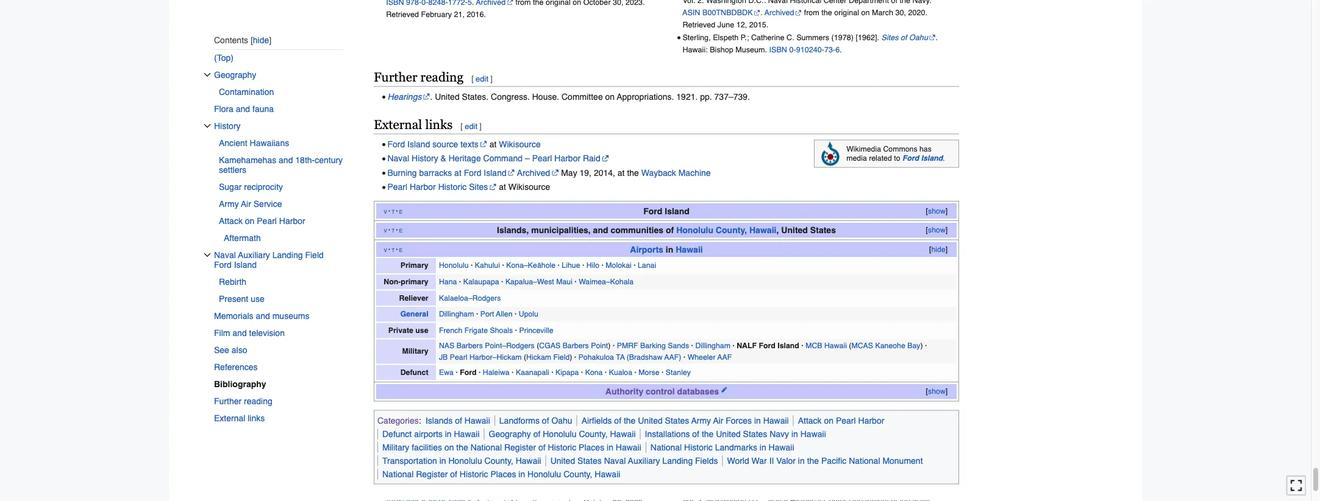 Task type: locate. For each thing, give the bounding box(es) containing it.
united states naval auxiliary landing fields
[[551, 457, 718, 467]]

barracks
[[419, 168, 452, 178]]

places down military facilities on the national register of historic places in hawaii link
[[491, 470, 516, 480]]

geography for geography of honolulu county, hawaii
[[489, 430, 531, 440]]

historic
[[438, 183, 467, 192], [548, 443, 577, 453], [684, 443, 713, 453], [460, 470, 488, 480]]

external links inside external links link
[[214, 414, 265, 424]]

control
[[646, 388, 675, 397]]

hana link
[[439, 278, 457, 287]]

reliever
[[399, 294, 429, 303]]

t
[[392, 207, 395, 216], [392, 226, 395, 235], [392, 246, 395, 254]]

archived link up c.
[[765, 9, 802, 17]]

attack for attack on pearl harbor
[[219, 216, 243, 226]]

oahu down 2020
[[909, 33, 928, 42]]

at up naval history & heritage command – pearl harbor raid at the top of the page
[[490, 140, 497, 150]]

on
[[862, 9, 870, 17], [605, 92, 615, 102], [245, 216, 255, 226], [824, 417, 834, 426], [445, 443, 454, 453]]

0 vertical spatial further reading
[[374, 70, 464, 85]]

hawaii inside attack on pearl harbor defunct airports in hawaii
[[454, 430, 480, 440]]

hawaii link
[[676, 245, 703, 255]]

states down forces
[[743, 430, 767, 440]]

hawaii inside the mcb hawaii mcas kaneohe bay jb pearl harbor–hickam hickam field
[[825, 342, 847, 351]]

1 vertical spatial links
[[248, 414, 265, 424]]

auxiliary down attack on pearl harbor defunct airports in hawaii
[[628, 457, 660, 467]]

reading up hearings "link"
[[421, 70, 464, 85]]

ford island
[[644, 207, 690, 216]]

e for e link associated with 'v' link corresponding to 1st the show dropdown button
[[399, 207, 403, 216]]

states down "installations of the united states navy in hawaii military facilities on the national register of historic places in hawaii"
[[578, 457, 602, 467]]

0 vertical spatial show button
[[925, 206, 949, 217]]

e link
[[399, 207, 403, 216], [399, 226, 403, 235], [399, 246, 403, 254]]

0 vertical spatial retrieved
[[386, 10, 419, 19]]

2015
[[749, 21, 767, 29]]

naval up burning
[[388, 154, 409, 164]]

1 horizontal spatial use
[[416, 327, 429, 336]]

general
[[401, 311, 429, 319]]

1 barbers from the left
[[457, 342, 483, 351]]

and down ancient hawaiians link
[[279, 155, 293, 165]]

ford inside naval auxiliary landing field ford island
[[214, 260, 232, 270]]

waimea–kohala link
[[579, 278, 634, 287]]

port
[[480, 311, 494, 319]]

stanley
[[666, 369, 691, 377]]

1 vertical spatial use
[[416, 327, 429, 336]]

t for 2nd the show dropdown button from the bottom
[[392, 226, 395, 235]]

retrieved left february
[[386, 10, 419, 19]]

1 vertical spatial wikisource
[[509, 183, 550, 192]]

at right 2014,
[[618, 168, 625, 178]]

0-
[[790, 46, 796, 54]]

the up national historic landmarks in hawaii link
[[702, 430, 714, 440]]

edit link up texts
[[465, 122, 478, 132]]

honolulu up national register of historic places in honolulu county, hawaii link at bottom
[[449, 457, 482, 467]]

0 horizontal spatial retrieved
[[386, 10, 419, 19]]

. retrieved
[[386, 0, 645, 19], [683, 9, 928, 29]]

honolulu down the landforms of oahu link
[[543, 430, 577, 440]]

1 v link from the top
[[384, 207, 387, 216]]

2 x small image from the top
[[204, 123, 211, 130]]

historic inside 'national historic landmarks in hawaii transportation in honolulu county, hawaii'
[[684, 443, 713, 453]]

fullscreen image
[[1291, 480, 1303, 492]]

honolulu inside world war ii valor in the pacific national monument national register of historic places in honolulu county, hawaii
[[528, 470, 561, 480]]

wayback machine link
[[641, 168, 711, 178]]

point
[[591, 342, 608, 351]]

and down contamination
[[236, 104, 250, 114]]

wikisource up –
[[499, 140, 541, 150]]

media
[[847, 154, 867, 163]]

at down heritage
[[454, 168, 462, 178]]

[ edit ] for external links
[[461, 122, 482, 132]]

stanley link
[[666, 369, 691, 377]]

of down transportation in honolulu county, hawaii 'link'
[[450, 470, 457, 480]]

0 vertical spatial v t e
[[384, 207, 403, 216]]

2 e link from the top
[[399, 226, 403, 235]]

1 vertical spatial v
[[384, 226, 387, 235]]

1 vertical spatial x small image
[[204, 123, 211, 130]]

attack up world war ii valor in the pacific national monument link
[[798, 417, 822, 426]]

places down airfields at the bottom of the page
[[579, 443, 605, 453]]

reading
[[421, 70, 464, 85], [244, 397, 272, 407]]

of down the landforms of oahu link
[[534, 430, 541, 440]]

2 t from the top
[[392, 226, 395, 235]]

on up world war ii valor in the pacific national monument link
[[824, 417, 834, 426]]

islands of hawaii link
[[426, 417, 490, 426]]

hickam field link
[[526, 353, 570, 362]]

0 vertical spatial external links
[[374, 118, 453, 132]]

3 v link from the top
[[384, 246, 387, 254]]

2 v from the top
[[384, 226, 387, 235]]

barbers up pohakuloa
[[563, 342, 589, 351]]

links up the ford island source texts link
[[425, 118, 453, 132]]

island up islands, municipalities, and communities of honolulu county, hawaii , united states
[[665, 207, 690, 216]]

attack
[[219, 216, 243, 226], [798, 417, 822, 426]]

united inside "installations of the united states navy in hawaii military facilities on the national register of historic places in hawaii"
[[716, 430, 741, 440]]

2 vertical spatial t link
[[392, 246, 395, 254]]

army down sugar
[[219, 199, 239, 209]]

places inside "installations of the united states navy in hawaii military facilities on the national register of historic places in hawaii"
[[579, 443, 605, 453]]

register down transportation
[[416, 470, 448, 480]]

0 vertical spatial [ edit ]
[[472, 75, 493, 84]]

0 horizontal spatial use
[[251, 295, 265, 304]]

0 vertical spatial t link
[[392, 207, 395, 216]]

further up 'hearings'
[[374, 70, 418, 85]]

1 vertical spatial further
[[214, 397, 242, 407]]

island left mcb
[[778, 342, 800, 351]]

united up installations
[[638, 417, 663, 426]]

2 vertical spatial v t e
[[384, 246, 403, 254]]

archived up 2015 in the top right of the page
[[765, 9, 794, 17]]

bay
[[908, 342, 921, 351]]

island inside naval auxiliary landing field ford island
[[234, 260, 257, 270]]

on inside attack on pearl harbor defunct airports in hawaii
[[824, 417, 834, 426]]

and inside flora and fauna link
[[236, 104, 250, 114]]

1 horizontal spatial register
[[504, 443, 536, 453]]

1 vertical spatial hide
[[932, 246, 946, 254]]

1 horizontal spatial . retrieved
[[683, 9, 928, 29]]

hawaii
[[750, 226, 777, 236], [676, 245, 703, 255], [825, 342, 847, 351], [465, 417, 490, 426], [763, 417, 789, 426], [454, 430, 480, 440], [610, 430, 636, 440], [801, 430, 826, 440], [616, 443, 642, 453], [769, 443, 795, 453], [516, 457, 541, 467], [595, 470, 621, 480]]

2 e from the top
[[399, 226, 403, 235]]

t link for 'v' link related to hide dropdown button's e link
[[392, 246, 395, 254]]

county, up national register of historic places in honolulu county, hawaii link at bottom
[[485, 457, 513, 467]]

1 horizontal spatial ]
[[491, 75, 493, 84]]

2 vertical spatial naval
[[604, 457, 626, 467]]

(1978)
[[832, 33, 854, 42]]

1 vertical spatial archived
[[517, 168, 550, 178]]

february
[[421, 10, 452, 19]]

military
[[402, 348, 429, 357], [382, 443, 409, 453]]

in right forces
[[754, 417, 761, 426]]

in down islands
[[445, 430, 452, 440]]

installations of the united states navy in hawaii military facilities on the national register of historic places in hawaii
[[382, 430, 826, 453]]

national down installations
[[651, 443, 682, 453]]

contents
[[214, 35, 248, 45]]

1 e from the top
[[399, 207, 403, 216]]

0 horizontal spatial places
[[491, 470, 516, 480]]

hide inside hide dropdown button
[[932, 246, 946, 254]]

0 horizontal spatial external
[[214, 414, 245, 424]]

transportation in honolulu county, hawaii link
[[382, 457, 541, 467]]

naval history & heritage command – pearl harbor raid link
[[388, 154, 609, 164]]

1 vertical spatial t
[[392, 226, 395, 235]]

0 horizontal spatial dillingham
[[439, 311, 474, 319]]

1 vertical spatial edit link
[[465, 122, 478, 132]]

1 horizontal spatial dillingham link
[[696, 342, 731, 351]]

retrieved for june 12,
[[683, 21, 716, 29]]

0 vertical spatial military
[[402, 348, 429, 357]]

0 vertical spatial show
[[928, 207, 946, 216]]

0 vertical spatial edit link
[[476, 75, 489, 84]]

geography up contamination
[[214, 70, 256, 80]]

3 show from the top
[[928, 388, 946, 397]]

of
[[901, 33, 907, 42], [666, 226, 674, 236], [455, 417, 462, 426], [542, 417, 549, 426], [614, 417, 622, 426], [534, 430, 541, 440], [692, 430, 700, 440], [539, 443, 546, 453], [450, 470, 457, 480]]

reading down bibliography
[[244, 397, 272, 407]]

2 v link from the top
[[384, 226, 387, 235]]

0 vertical spatial archived
[[765, 9, 794, 17]]

ford up islands, municipalities, and communities of honolulu county, hawaii , united states
[[644, 207, 663, 216]]

air
[[241, 199, 251, 209], [713, 417, 724, 426]]

states
[[811, 226, 836, 236], [665, 417, 689, 426], [743, 430, 767, 440], [578, 457, 602, 467]]

united
[[435, 92, 460, 102], [781, 226, 808, 236], [638, 417, 663, 426], [716, 430, 741, 440], [551, 457, 575, 467]]

–
[[525, 154, 530, 164]]

see
[[214, 346, 229, 356]]

dillingham up the wheeler aaf link
[[696, 342, 731, 351]]

source
[[433, 140, 458, 150]]

the left wayback
[[627, 168, 639, 178]]

non-primary
[[384, 278, 429, 287]]

0 vertical spatial geography
[[214, 70, 256, 80]]

1 horizontal spatial sites
[[882, 33, 899, 42]]

edit up states. at top
[[476, 75, 489, 84]]

1 horizontal spatial external links
[[374, 118, 453, 132]]

0 vertical spatial e
[[399, 207, 403, 216]]

0 vertical spatial v link
[[384, 207, 387, 216]]

external down 'hearings'
[[374, 118, 422, 132]]

1 vertical spatial ]
[[480, 122, 482, 132]]

e for 'v' link related to hide dropdown button's e link
[[399, 246, 403, 254]]

ford island link down has
[[903, 154, 943, 163]]

0-910240-73-6 link
[[790, 46, 840, 54]]

landforms of oahu link
[[499, 417, 573, 426]]

dillingham up french
[[439, 311, 474, 319]]

pearl inside attack on pearl harbor defunct airports in hawaii
[[836, 417, 856, 426]]

[ up states. at top
[[472, 75, 474, 84]]

on inside "installations of the united states navy in hawaii military facilities on the national register of historic places in hawaii"
[[445, 443, 454, 453]]

harbor inside attack on pearl harbor defunct airports in hawaii
[[859, 417, 885, 426]]

3 v from the top
[[384, 246, 387, 254]]

0 horizontal spatial further reading
[[214, 397, 272, 407]]

1 x small image from the top
[[204, 71, 211, 79]]

2 vertical spatial show button
[[925, 387, 949, 398]]

ford down the jb pearl harbor–hickam link
[[460, 369, 477, 377]]

pohakuloa ta (bradshaw aaf) link
[[579, 353, 682, 362]]

3 t from the top
[[392, 246, 395, 254]]

2 vertical spatial e
[[399, 246, 403, 254]]

x small image
[[204, 71, 211, 79], [204, 123, 211, 130], [204, 252, 211, 259]]

1 vertical spatial [ edit ]
[[461, 122, 482, 132]]

0 vertical spatial landing
[[272, 251, 303, 260]]

honolulu inside 'national historic landmarks in hawaii transportation in honolulu county, hawaii'
[[449, 457, 482, 467]]

fields
[[695, 457, 718, 467]]

30,
[[896, 9, 906, 17]]

in right valor
[[798, 457, 805, 467]]

sites down burning barracks at ford island link
[[469, 183, 488, 192]]

2 vertical spatial v link
[[384, 246, 387, 254]]

1 vertical spatial t link
[[392, 226, 395, 235]]

0 vertical spatial v
[[384, 207, 387, 216]]

nas barbers point–rodgers link
[[439, 342, 535, 351]]

1 t link from the top
[[392, 207, 395, 216]]

commons
[[883, 145, 918, 154]]

3 e from the top
[[399, 246, 403, 254]]

1 vertical spatial defunct
[[382, 430, 412, 440]]

0 horizontal spatial [
[[461, 122, 463, 132]]

french
[[439, 327, 463, 336]]

t link for e link associated with 'v' link corresponding to 1st the show dropdown button
[[392, 207, 395, 216]]

. retrieved for 2016
[[386, 0, 645, 19]]

v link for hide dropdown button
[[384, 246, 387, 254]]

0 vertical spatial use
[[251, 295, 265, 304]]

wheeler
[[688, 353, 716, 362]]

,
[[777, 226, 779, 236]]

museums
[[272, 312, 309, 321]]

in up the war
[[760, 443, 767, 453]]

airfields
[[582, 417, 612, 426]]

2 t link from the top
[[392, 226, 395, 235]]

and for 18th-
[[279, 155, 293, 165]]

and inside film and television link
[[233, 329, 247, 338]]

communities
[[611, 226, 664, 236]]

0 horizontal spatial ]
[[480, 122, 482, 132]]

e link for 'v' link corresponding to 1st the show dropdown button
[[399, 207, 403, 216]]

county, inside 'national historic landmarks in hawaii transportation in honolulu county, hawaii'
[[485, 457, 513, 467]]

oahu up geography of honolulu county, hawaii link
[[552, 417, 573, 426]]

edit for further reading
[[476, 75, 489, 84]]

register down landforms
[[504, 443, 536, 453]]

jb
[[439, 353, 448, 362]]

2 vertical spatial t
[[392, 246, 395, 254]]

barbers up the jb pearl harbor–hickam link
[[457, 342, 483, 351]]

[1962].
[[856, 33, 880, 42]]

kona–keāhole link
[[506, 262, 556, 271]]

2016
[[467, 10, 484, 19]]

e for e link associated with 'v' link associated with 2nd the show dropdown button from the bottom
[[399, 226, 403, 235]]

county,
[[716, 226, 747, 236], [579, 430, 608, 440], [485, 457, 513, 467], [564, 470, 593, 480]]

0 horizontal spatial hide
[[253, 35, 269, 45]]

1 horizontal spatial places
[[579, 443, 605, 453]]

rebirth
[[219, 277, 246, 287]]

1 e link from the top
[[399, 207, 403, 216]]

1 vertical spatial register
[[416, 470, 448, 480]]

and inside kamehamehas and 18th-century settlers
[[279, 155, 293, 165]]

21,
[[454, 10, 465, 19]]

0 horizontal spatial geography
[[214, 70, 256, 80]]

history down 'flora'
[[214, 121, 241, 131]]

external down bibliography
[[214, 414, 245, 424]]

] down states. at top
[[480, 122, 482, 132]]

and inside "memorials and museums" "link"
[[256, 312, 270, 321]]

pearl up pacific
[[836, 417, 856, 426]]

0 vertical spatial x small image
[[204, 71, 211, 79]]

field down aftermath link
[[305, 251, 324, 260]]

] for external links
[[480, 122, 482, 132]]

2 show button from the top
[[925, 225, 949, 237]]

0 vertical spatial attack
[[219, 216, 243, 226]]

x small image for geography
[[204, 71, 211, 79]]

dillingham link up french
[[439, 311, 474, 319]]

wikisource down –
[[509, 183, 550, 192]]

historic down geography of honolulu county, hawaii link
[[548, 443, 577, 453]]

v for 2nd the show dropdown button from the bottom
[[384, 226, 387, 235]]

use up memorials and museums on the bottom left of page
[[251, 295, 265, 304]]

pearl harbor historic sites
[[388, 183, 488, 192]]

1 horizontal spatial archived link
[[765, 9, 802, 17]]

1 show button from the top
[[925, 206, 949, 217]]

geography up military facilities on the national register of historic places in hawaii link
[[489, 430, 531, 440]]

see also link
[[214, 342, 343, 359]]

naval inside naval auxiliary landing field ford island
[[214, 251, 236, 260]]

contamination
[[219, 87, 274, 97]]

history down ford island source texts
[[412, 154, 438, 164]]

ta
[[616, 353, 625, 362]]

(
[[537, 342, 539, 351]]

flora and fauna
[[214, 104, 274, 114]]

0 horizontal spatial dillingham link
[[439, 311, 474, 319]]

landing down installations
[[663, 457, 693, 467]]

e link for 'v' link related to hide dropdown button
[[399, 246, 403, 254]]

0 vertical spatial dillingham
[[439, 311, 474, 319]]

and for museums
[[256, 312, 270, 321]]

3 x small image from the top
[[204, 252, 211, 259]]

summers
[[797, 33, 830, 42]]

use down general
[[416, 327, 429, 336]]

1 horizontal spatial hide
[[932, 246, 946, 254]]

0 vertical spatial t
[[392, 207, 395, 216]]

1 horizontal spatial army
[[692, 417, 711, 426]]

morse link
[[639, 369, 660, 377]]

3 e link from the top
[[399, 246, 403, 254]]

19,
[[580, 168, 592, 178]]

wikisource link
[[499, 140, 541, 150]]

hearings
[[388, 92, 422, 102]]

2 show from the top
[[928, 226, 946, 235]]

pearl right jb on the bottom left of the page
[[450, 353, 468, 362]]

1 vertical spatial reading
[[244, 397, 272, 407]]

at wikisource down –
[[497, 183, 550, 192]]

attack inside attack on pearl harbor defunct airports in hawaii
[[798, 417, 822, 426]]

2 vertical spatial x small image
[[204, 252, 211, 259]]

0 horizontal spatial oahu
[[552, 417, 573, 426]]

1 vertical spatial military
[[382, 443, 409, 453]]

] for further reading
[[491, 75, 493, 84]]

1 vertical spatial retrieved
[[683, 21, 716, 29]]

barbers
[[457, 342, 483, 351], [563, 342, 589, 351]]

attack on pearl harbor link up pacific
[[798, 417, 885, 426]]

2 vertical spatial e link
[[399, 246, 403, 254]]

1 vertical spatial edit
[[465, 122, 478, 132]]

e link for 'v' link associated with 2nd the show dropdown button from the bottom
[[399, 226, 403, 235]]

original
[[835, 9, 859, 17]]

kapalua–west
[[506, 278, 554, 287]]

1 vertical spatial dillingham
[[696, 342, 731, 351]]

0 horizontal spatial air
[[241, 199, 251, 209]]

0 vertical spatial places
[[579, 443, 605, 453]]

molokai link
[[606, 262, 632, 271]]

shoals
[[490, 327, 513, 336]]

landing down aftermath link
[[272, 251, 303, 260]]

archived link down –
[[517, 168, 559, 178]]

flora and fauna link
[[214, 101, 343, 118]]

0 vertical spatial [
[[472, 75, 474, 84]]

further down bibliography
[[214, 397, 242, 407]]

attack for attack on pearl harbor defunct airports in hawaii
[[798, 417, 822, 426]]

county, inside world war ii valor in the pacific national monument national register of historic places in honolulu county, hawaii
[[564, 470, 593, 480]]

united left states. at top
[[435, 92, 460, 102]]

2 horizontal spatial naval
[[604, 457, 626, 467]]

register inside "installations of the united states navy in hawaii military facilities on the national register of historic places in hawaii"
[[504, 443, 536, 453]]

0 vertical spatial air
[[241, 199, 251, 209]]

1 vertical spatial field
[[554, 353, 570, 362]]

field down cgas
[[554, 353, 570, 362]]

ford
[[388, 140, 405, 150], [903, 154, 919, 163], [464, 168, 482, 178], [644, 207, 663, 216], [214, 260, 232, 270], [759, 342, 776, 351], [460, 369, 477, 377]]

kona link
[[585, 369, 603, 377]]

2 vertical spatial v
[[384, 246, 387, 254]]

pmrf barking sands link
[[617, 342, 689, 351]]

show for third the show dropdown button
[[928, 388, 946, 397]]

0 horizontal spatial attack
[[219, 216, 243, 226]]

pearl down burning
[[388, 183, 407, 192]]

field inside the mcb hawaii mcas kaneohe bay jb pearl harbor–hickam hickam field
[[554, 353, 570, 362]]

the up transportation in honolulu county, hawaii 'link'
[[456, 443, 468, 453]]

0 horizontal spatial reading
[[244, 397, 272, 407]]

point–rodgers
[[485, 342, 535, 351]]

kaanapali
[[516, 369, 549, 377]]

defunct left ewa link
[[401, 369, 429, 377]]

barking
[[640, 342, 666, 351]]

kapalua–west maui link
[[506, 278, 573, 287]]

0 vertical spatial register
[[504, 443, 536, 453]]

hilo
[[587, 262, 600, 271]]

pearl right –
[[532, 154, 552, 164]]

3 t link from the top
[[392, 246, 395, 254]]

ford up burning
[[388, 140, 405, 150]]

1 v from the top
[[384, 207, 387, 216]]

retrieved up sterling,
[[683, 21, 716, 29]]

0 vertical spatial reading
[[421, 70, 464, 85]]

0 horizontal spatial attack on pearl harbor link
[[219, 213, 343, 230]]

naval history & heritage command – pearl harbor raid
[[388, 154, 601, 164]]

t for 1st the show dropdown button
[[392, 207, 395, 216]]

naval auxiliary landing field ford island link
[[214, 247, 343, 274]]

naval for naval history & heritage command – pearl harbor raid
[[388, 154, 409, 164]]

1 show from the top
[[928, 207, 946, 216]]

machine
[[679, 168, 711, 178]]

12,
[[737, 21, 747, 29]]

1 t from the top
[[392, 207, 395, 216]]

1 horizontal spatial [
[[472, 75, 474, 84]]

1 vertical spatial landing
[[663, 457, 693, 467]]

on up transportation in honolulu county, hawaii 'link'
[[445, 443, 454, 453]]

harbor
[[555, 154, 581, 164], [410, 183, 436, 192], [279, 216, 305, 226], [859, 417, 885, 426]]

national up transportation in honolulu county, hawaii 'link'
[[471, 443, 502, 453]]



Task type: vqa. For each thing, say whether or not it's contained in the screenshot.
'GEOGRAPHY OF HONOLULU COUNTY, HAWAII'
yes



Task type: describe. For each thing, give the bounding box(es) containing it.
honolulu up the hana link at the left bottom
[[439, 262, 469, 271]]

retrieved for february 21,
[[386, 10, 419, 19]]

and for television
[[233, 329, 247, 338]]

island left source
[[407, 140, 430, 150]]

airports in hawaii
[[630, 245, 703, 255]]

geography for geography
[[214, 70, 256, 80]]

historic down burning barracks at ford island link
[[438, 183, 467, 192]]

of down airfields of the united states army air forces in hawaii
[[692, 430, 700, 440]]

allen
[[496, 311, 513, 319]]

county, down airfields at the bottom of the page
[[579, 430, 608, 440]]

0 vertical spatial at wikisource
[[487, 140, 541, 150]]

catherine
[[751, 33, 785, 42]]

united down geography of honolulu county, hawaii
[[551, 457, 575, 467]]

[ for external links
[[461, 122, 463, 132]]

island down has
[[921, 154, 943, 163]]

1921.
[[677, 92, 698, 102]]

on down army air service
[[245, 216, 255, 226]]

molokai
[[606, 262, 632, 271]]

3 show button from the top
[[925, 387, 949, 398]]

auxiliary inside naval auxiliary landing field ford island
[[238, 251, 270, 260]]

0 horizontal spatial further
[[214, 397, 242, 407]]

1 vertical spatial attack on pearl harbor link
[[798, 417, 885, 426]]

edit link for external links
[[465, 122, 478, 132]]

use for private use
[[416, 327, 429, 336]]

has
[[920, 145, 932, 154]]

hide inside contents hide
[[253, 35, 269, 45]]

the right from
[[822, 9, 832, 17]]

and up hilo
[[593, 226, 608, 236]]

of down 30,
[[901, 33, 907, 42]]

ii
[[770, 457, 774, 467]]

1 horizontal spatial reading
[[421, 70, 464, 85]]

[ edit ] for further reading
[[472, 75, 493, 84]]

national inside 'national historic landmarks in hawaii transportation in honolulu county, hawaii'
[[651, 443, 682, 453]]

1 vertical spatial archived link
[[517, 168, 559, 178]]

field inside naval auxiliary landing field ford island
[[305, 251, 324, 260]]

mcb
[[806, 342, 823, 351]]

flora
[[214, 104, 234, 114]]

ford down heritage
[[464, 168, 482, 178]]

memorials
[[214, 312, 253, 321]]

bishop
[[710, 46, 734, 54]]

73-
[[825, 46, 836, 54]]

harbor up may
[[555, 154, 581, 164]]

kalaeloa–rodgers
[[439, 294, 501, 303]]

2 v t e from the top
[[384, 226, 403, 235]]

c.
[[787, 33, 795, 42]]

dillingham for dillingham link to the top
[[439, 311, 474, 319]]

x small image for naval auxiliary landing field ford island
[[204, 252, 211, 259]]

pearl inside the mcb hawaii mcas kaneohe bay jb pearl harbor–hickam hickam field
[[450, 353, 468, 362]]

attack on pearl harbor
[[219, 216, 305, 226]]

hawaii inside world war ii valor in the pacific national monument national register of historic places in honolulu county, hawaii
[[595, 470, 621, 480]]

bibliography
[[214, 380, 266, 390]]

harbor down barracks
[[410, 183, 436, 192]]

in down military facilities on the national register of historic places in hawaii link
[[519, 470, 525, 480]]

states.
[[462, 92, 489, 102]]

1 horizontal spatial history
[[412, 154, 438, 164]]

monument
[[883, 457, 923, 467]]

p.;
[[741, 33, 749, 42]]

1 vertical spatial sites
[[469, 183, 488, 192]]

mcas
[[852, 342, 873, 351]]

film and television
[[214, 329, 285, 338]]

film and television link
[[214, 325, 343, 342]]

0 vertical spatial dillingham link
[[439, 311, 474, 319]]

historic inside "installations of the united states navy in hawaii military facilities on the national register of historic places in hawaii"
[[548, 443, 577, 453]]

french frigate shoals
[[439, 327, 513, 336]]

airports
[[630, 245, 664, 255]]

edit link for further reading
[[476, 75, 489, 84]]

history link
[[214, 118, 343, 135]]

0 vertical spatial archived link
[[765, 9, 802, 17]]

show for 1st the show dropdown button
[[928, 207, 946, 216]]

0 vertical spatial army
[[219, 199, 239, 209]]

0 vertical spatial wikisource
[[499, 140, 541, 150]]

of up airports in hawaii
[[666, 226, 674, 236]]

military inside "installations of the united states navy in hawaii military facilities on the national register of historic places in hawaii"
[[382, 443, 409, 453]]

kualoa
[[609, 369, 633, 377]]

present
[[219, 295, 248, 304]]

pp. 737–739.
[[700, 92, 750, 102]]

1 horizontal spatial further reading
[[374, 70, 464, 85]]

honolulu up hawaii link
[[677, 226, 714, 236]]

edit for external links
[[465, 122, 478, 132]]

0 vertical spatial history
[[214, 121, 241, 131]]

and for fauna
[[236, 104, 250, 114]]

in inside attack on pearl harbor defunct airports in hawaii
[[445, 430, 452, 440]]

contents hide
[[214, 35, 269, 45]]

wikimedia
[[847, 145, 881, 154]]

kalaupapa
[[463, 278, 499, 287]]

1 vertical spatial dillingham link
[[696, 342, 731, 351]]

haleiwa link
[[483, 369, 510, 377]]

facilities
[[412, 443, 442, 453]]

2 barbers from the left
[[563, 342, 589, 351]]

1 horizontal spatial ford island link
[[903, 154, 943, 163]]

0 vertical spatial links
[[425, 118, 453, 132]]

in right navy
[[792, 430, 798, 440]]

ancient
[[219, 138, 247, 148]]

on right committee
[[605, 92, 615, 102]]

references link
[[214, 359, 343, 376]]

june 12, 2015
[[718, 21, 767, 29]]

categories :
[[378, 417, 424, 426]]

ford right to
[[903, 154, 919, 163]]

in down facilities
[[440, 457, 446, 467]]

x small image for history
[[204, 123, 211, 130]]

nas
[[439, 342, 455, 351]]

world
[[727, 457, 749, 467]]

sterling,
[[683, 33, 711, 42]]

t for hide dropdown button
[[392, 246, 395, 254]]

ancient hawaiians
[[219, 138, 289, 148]]

register inside world war ii valor in the pacific national monument national register of historic places in honolulu county, hawaii
[[416, 470, 448, 480]]

geography of honolulu county, hawaii
[[489, 430, 636, 440]]

national historic landmarks in hawaii transportation in honolulu county, hawaii
[[382, 443, 795, 467]]

external links link
[[214, 410, 343, 427]]

municipalities,
[[531, 226, 591, 236]]

ewa link
[[439, 369, 454, 377]]

islands,
[[497, 226, 529, 236]]

hearings link
[[388, 92, 430, 102]]

national inside "installations of the united states navy in hawaii military facilities on the national register of historic places in hawaii"
[[471, 443, 502, 453]]

edit this at wikidata image
[[722, 388, 728, 394]]

princeville link
[[519, 327, 554, 336]]

v link for 2nd the show dropdown button from the bottom
[[384, 226, 387, 235]]

1 horizontal spatial air
[[713, 417, 724, 426]]

references
[[214, 363, 258, 373]]

ford island source texts link
[[388, 140, 487, 150]]

0 vertical spatial defunct
[[401, 369, 429, 377]]

t link for e link associated with 'v' link associated with 2nd the show dropdown button from the bottom
[[392, 226, 395, 235]]

county, left ,
[[716, 226, 747, 236]]

of up geography of honolulu county, hawaii
[[542, 417, 549, 426]]

1 horizontal spatial landing
[[663, 457, 693, 467]]

1 vertical spatial auxiliary
[[628, 457, 660, 467]]

naval auxiliary landing field ford island
[[214, 251, 324, 270]]

maui
[[556, 278, 573, 287]]

naval for naval auxiliary landing field ford island
[[214, 251, 236, 260]]

defunct inside attack on pearl harbor defunct airports in hawaii
[[382, 430, 412, 440]]

frigate
[[465, 327, 488, 336]]

1 vertical spatial further reading
[[214, 397, 272, 407]]

pearl harbor historic sites link
[[388, 183, 497, 192]]

world war ii valor in the pacific national monument national register of historic places in honolulu county, hawaii
[[382, 457, 923, 480]]

islands
[[426, 417, 453, 426]]

pmrf
[[617, 342, 638, 351]]

harbor up aftermath link
[[279, 216, 305, 226]]

0 vertical spatial oahu
[[909, 33, 928, 42]]

navy
[[770, 430, 789, 440]]

at down command
[[499, 183, 506, 192]]

fauna
[[253, 104, 274, 114]]

memorials and museums
[[214, 312, 309, 321]]

wheeler aaf
[[688, 353, 732, 362]]

in up united states naval auxiliary landing fields
[[607, 443, 614, 453]]

1 horizontal spatial archived
[[765, 9, 794, 17]]

1 vertical spatial at wikisource
[[497, 183, 550, 192]]

primary
[[401, 278, 429, 287]]

in down islands, municipalities, and communities of honolulu county, hawaii , united states
[[666, 245, 674, 255]]

. retrieved for 2015
[[683, 9, 928, 29]]

0 horizontal spatial ford island link
[[644, 207, 690, 216]]

of right airfields at the bottom of the page
[[614, 417, 622, 426]]

hilo link
[[587, 262, 600, 271]]

. inside . hawaii: bishop museum.
[[936, 33, 938, 42]]

states right ,
[[811, 226, 836, 236]]

reading inside further reading link
[[244, 397, 272, 407]]

1 v t e from the top
[[384, 207, 403, 216]]

categories link
[[378, 417, 419, 426]]

sugar reciprocity link
[[219, 179, 343, 196]]

asin
[[683, 9, 701, 17]]

aaf)
[[665, 353, 682, 362]]

categories
[[378, 417, 419, 426]]

of down geography of honolulu county, hawaii link
[[539, 443, 546, 453]]

national right pacific
[[849, 457, 880, 467]]

islands, municipalities, and communities of honolulu county, hawaii , united states
[[497, 226, 836, 236]]

national down transportation
[[382, 470, 414, 480]]

port allen link
[[480, 311, 513, 319]]

v for 1st the show dropdown button
[[384, 207, 387, 216]]

[ for further reading
[[472, 75, 474, 84]]

mcas kaneohe bay link
[[852, 342, 921, 351]]

of inside world war ii valor in the pacific national monument national register of historic places in honolulu county, hawaii
[[450, 470, 457, 480]]

1 horizontal spatial further
[[374, 70, 418, 85]]

on left march
[[862, 9, 870, 17]]

island down naval history & heritage command – pearl harbor raid at the top of the page
[[484, 168, 507, 178]]

memorials and museums link
[[214, 308, 343, 325]]

nalf ford island link
[[737, 342, 800, 351]]

ford island .
[[903, 154, 945, 163]]

pearl down the service
[[257, 216, 277, 226]]

show for 2nd the show dropdown button from the bottom
[[928, 226, 946, 235]]

states inside "installations of the united states navy in hawaii military facilities on the national register of historic places in hawaii"
[[743, 430, 767, 440]]

(top)
[[214, 53, 234, 63]]

places inside world war ii valor in the pacific national monument national register of historic places in honolulu county, hawaii
[[491, 470, 516, 480]]

1 horizontal spatial external
[[374, 118, 422, 132]]

airfields of the united states army air forces in hawaii link
[[582, 417, 789, 426]]

v link for 1st the show dropdown button
[[384, 207, 387, 216]]

the down authority
[[624, 417, 636, 426]]

burning barracks at ford island link
[[388, 168, 515, 178]]

authority
[[606, 388, 644, 397]]

v for hide dropdown button
[[384, 246, 387, 254]]

of right islands
[[455, 417, 462, 426]]

united right ,
[[781, 226, 808, 236]]

states up installations
[[665, 417, 689, 426]]

historic inside world war ii valor in the pacific national monument national register of historic places in honolulu county, hawaii
[[460, 470, 488, 480]]

french frigate shoals link
[[439, 327, 513, 336]]

&
[[441, 154, 446, 164]]

honolulu county, hawaii link
[[677, 226, 777, 236]]

harbor–hickam
[[470, 353, 522, 362]]

the inside world war ii valor in the pacific national monument national register of historic places in honolulu county, hawaii
[[807, 457, 819, 467]]

ford right nalf
[[759, 342, 776, 351]]

war
[[752, 457, 767, 467]]

use for present use
[[251, 295, 265, 304]]

national register of historic places in honolulu county, hawaii link
[[382, 470, 621, 480]]

landing inside naval auxiliary landing field ford island
[[272, 251, 303, 260]]

0 horizontal spatial archived
[[517, 168, 550, 178]]

3 v t e from the top
[[384, 246, 403, 254]]

ewa
[[439, 369, 454, 377]]

dillingham for the bottom dillingham link
[[696, 342, 731, 351]]



